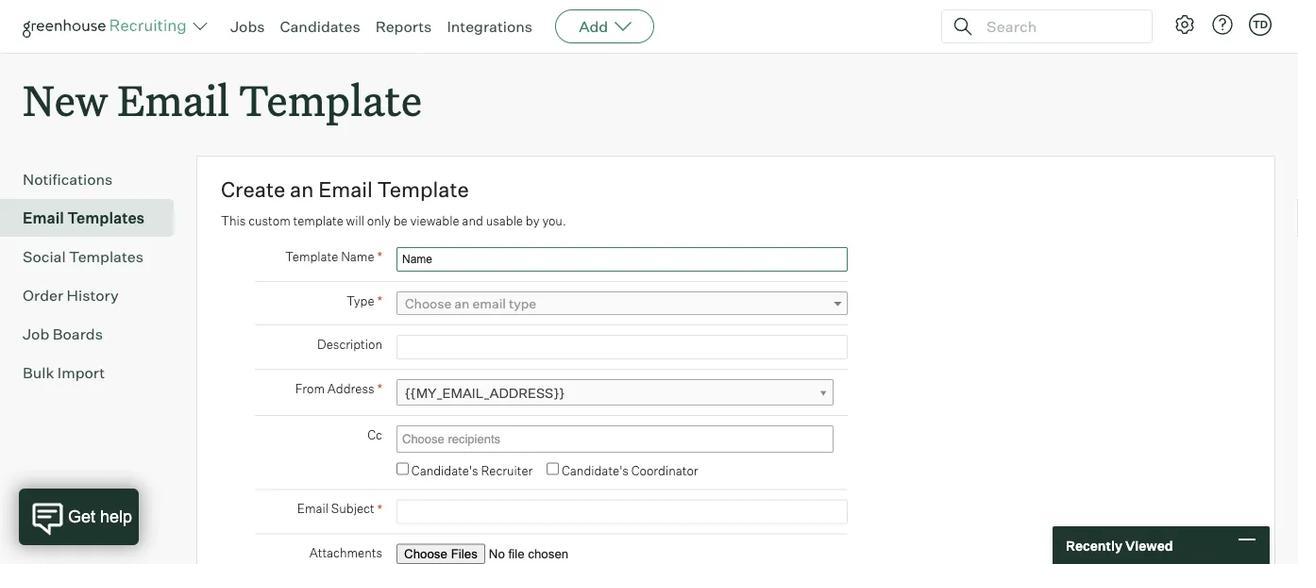 Task type: describe. For each thing, give the bounding box(es) containing it.
add
[[579, 17, 608, 36]]

candidate's coordinator
[[562, 463, 699, 479]]

greenhouse recruiting image
[[23, 15, 193, 38]]

boards
[[53, 325, 103, 344]]

type
[[509, 296, 537, 312]]

an for create
[[290, 177, 314, 203]]

candidates
[[280, 17, 360, 36]]

Email Subject text field
[[397, 500, 848, 525]]

type
[[347, 293, 375, 309]]

address
[[328, 381, 375, 396]]

new
[[23, 72, 108, 128]]

recently viewed
[[1066, 538, 1174, 554]]

1 vertical spatial template
[[377, 177, 469, 203]]

type *
[[347, 293, 383, 310]]

notifications
[[23, 170, 113, 189]]

you.
[[543, 214, 566, 229]]

choose
[[405, 296, 452, 312]]

subject
[[331, 502, 375, 517]]

candidate's for candidate's recruiter
[[412, 463, 479, 479]]

notifications link
[[23, 168, 166, 191]]

0 vertical spatial template
[[239, 72, 422, 128]]

from address *
[[295, 381, 383, 397]]

create an email template
[[221, 177, 469, 203]]

add button
[[556, 9, 655, 43]]

recruiter
[[481, 463, 533, 479]]

template name *
[[285, 249, 383, 265]]

Search text field
[[982, 13, 1135, 40]]

social templates
[[23, 248, 144, 267]]

integrations link
[[447, 17, 533, 36]]

this custom template will only be viewable and usable by you.
[[221, 214, 566, 229]]

Candidate's Recruiter checkbox
[[397, 463, 409, 476]]

custom
[[249, 214, 291, 229]]

{{my_email_address}} link
[[397, 380, 834, 407]]

order history link
[[23, 284, 166, 307]]

attachments
[[310, 546, 383, 561]]

Description text field
[[397, 335, 848, 360]]

viewable
[[410, 214, 460, 229]]

* for template name *
[[377, 249, 383, 265]]

social
[[23, 248, 66, 267]]

candidate's for candidate's coordinator
[[562, 463, 629, 479]]

* for from address *
[[377, 381, 383, 397]]

from
[[295, 381, 325, 396]]



Task type: vqa. For each thing, say whether or not it's contained in the screenshot.
right See
no



Task type: locate. For each thing, give the bounding box(es) containing it.
3 * from the top
[[377, 381, 383, 397]]

* for email subject *
[[377, 501, 383, 518]]

integrations
[[447, 17, 533, 36]]

job
[[23, 325, 49, 344]]

name
[[341, 249, 375, 264]]

order
[[23, 286, 63, 305]]

social templates link
[[23, 246, 166, 268]]

0 vertical spatial an
[[290, 177, 314, 203]]

viewed
[[1126, 538, 1174, 554]]

reports
[[376, 17, 432, 36]]

and
[[462, 214, 483, 229]]

an up template
[[290, 177, 314, 203]]

reports link
[[376, 17, 432, 36]]

be
[[394, 214, 408, 229]]

td
[[1253, 18, 1269, 31]]

1 horizontal spatial candidate's
[[562, 463, 629, 479]]

by
[[526, 214, 540, 229]]

* right subject
[[377, 501, 383, 518]]

templates up social templates 'link'
[[67, 209, 145, 228]]

Template Name text field
[[397, 248, 848, 272]]

template down candidates link
[[239, 72, 422, 128]]

None text field
[[398, 428, 828, 452]]

usable
[[486, 214, 523, 229]]

template down template
[[285, 249, 338, 264]]

job boards link
[[23, 323, 166, 346]]

2 candidate's from the left
[[562, 463, 629, 479]]

candidate's right candidate's coordinator checkbox
[[562, 463, 629, 479]]

templates for social templates
[[69, 248, 144, 267]]

template
[[239, 72, 422, 128], [377, 177, 469, 203], [285, 249, 338, 264]]

{{my_email_address}}
[[405, 386, 565, 402]]

0 horizontal spatial an
[[290, 177, 314, 203]]

template
[[293, 214, 344, 229]]

*
[[377, 249, 383, 265], [377, 293, 383, 310], [377, 381, 383, 397], [377, 501, 383, 518]]

2 * from the top
[[377, 293, 383, 310]]

td button
[[1250, 13, 1272, 36]]

import
[[57, 364, 105, 383]]

will
[[346, 214, 364, 229]]

candidate's
[[412, 463, 479, 479], [562, 463, 629, 479]]

1 vertical spatial an
[[455, 296, 470, 312]]

email
[[473, 296, 506, 312]]

history
[[67, 286, 119, 305]]

0 horizontal spatial candidate's
[[412, 463, 479, 479]]

this
[[221, 214, 246, 229]]

an
[[290, 177, 314, 203], [455, 296, 470, 312]]

* right name
[[377, 249, 383, 265]]

4 * from the top
[[377, 501, 383, 518]]

new email template
[[23, 72, 422, 128]]

coordinator
[[632, 463, 699, 479]]

1 vertical spatial templates
[[69, 248, 144, 267]]

templates for email templates
[[67, 209, 145, 228]]

bulk
[[23, 364, 54, 383]]

job boards
[[23, 325, 103, 344]]

candidate's recruiter
[[412, 463, 533, 479]]

email
[[117, 72, 229, 128], [318, 177, 373, 203], [23, 209, 64, 228], [297, 502, 329, 517]]

jobs
[[230, 17, 265, 36]]

choose an email type link
[[397, 292, 848, 316]]

1 * from the top
[[377, 249, 383, 265]]

* right type
[[377, 293, 383, 310]]

cc
[[368, 428, 383, 443]]

create
[[221, 177, 286, 203]]

email subject *
[[297, 501, 383, 518]]

email templates
[[23, 209, 145, 228]]

email templates link
[[23, 207, 166, 230]]

templates down email templates link
[[69, 248, 144, 267]]

recently
[[1066, 538, 1123, 554]]

1 horizontal spatial an
[[455, 296, 470, 312]]

candidates link
[[280, 17, 360, 36]]

description
[[317, 337, 383, 352]]

templates inside 'link'
[[69, 248, 144, 267]]

bulk import
[[23, 364, 105, 383]]

configure image
[[1174, 13, 1197, 36]]

2 vertical spatial template
[[285, 249, 338, 264]]

order history
[[23, 286, 119, 305]]

an left email
[[455, 296, 470, 312]]

choose an email type
[[405, 296, 537, 312]]

templates
[[67, 209, 145, 228], [69, 248, 144, 267]]

bulk import link
[[23, 362, 166, 385]]

template up viewable
[[377, 177, 469, 203]]

Candidate's Coordinator checkbox
[[547, 463, 559, 476]]

* right the address
[[377, 381, 383, 397]]

email inside email subject *
[[297, 502, 329, 517]]

jobs link
[[230, 17, 265, 36]]

candidate's right candidate's recruiter checkbox
[[412, 463, 479, 479]]

td button
[[1246, 9, 1276, 40]]

0 vertical spatial templates
[[67, 209, 145, 228]]

an for choose
[[455, 296, 470, 312]]

None file field
[[397, 545, 635, 565]]

1 candidate's from the left
[[412, 463, 479, 479]]

template inside the template name *
[[285, 249, 338, 264]]

only
[[367, 214, 391, 229]]



